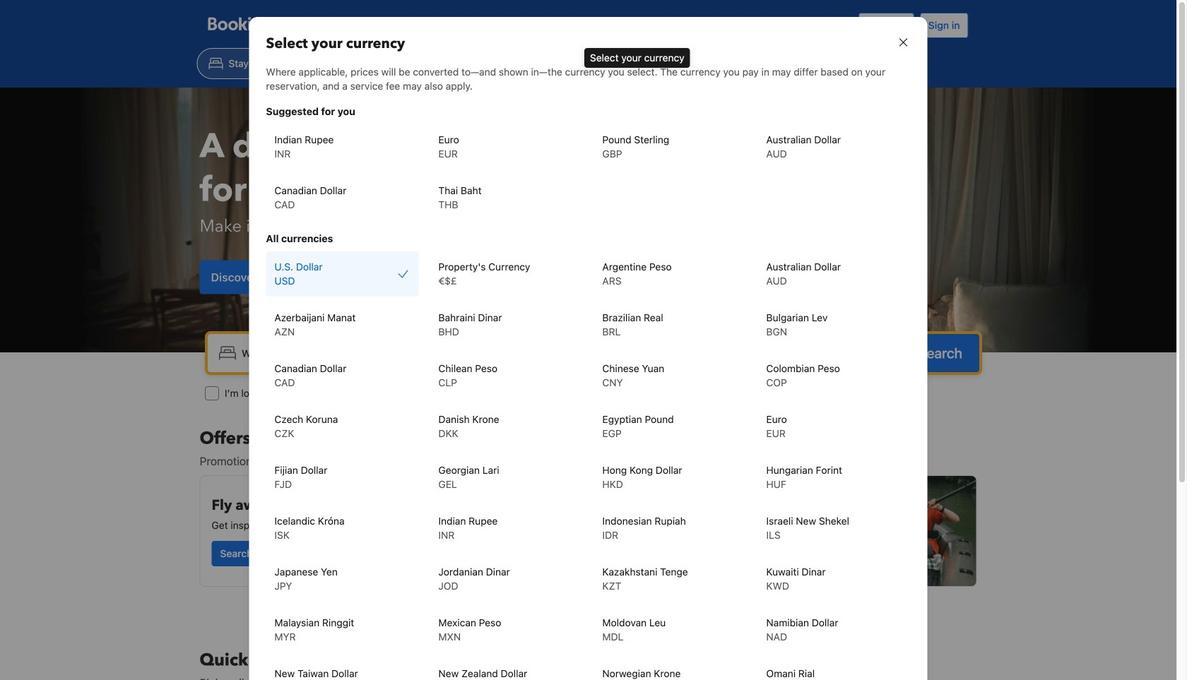 Task type: describe. For each thing, give the bounding box(es) containing it.
fly away to your dream vacation image
[[483, 488, 571, 575]]



Task type: vqa. For each thing, say whether or not it's contained in the screenshot.
Fly away to your dream vacation image
yes



Task type: locate. For each thing, give the bounding box(es) containing it.
booking.com image
[[208, 17, 310, 34]]

dialog
[[232, 0, 945, 681]]

a young girl and woman kayak on a river image
[[595, 476, 976, 587]]

main content
[[194, 428, 983, 681]]



